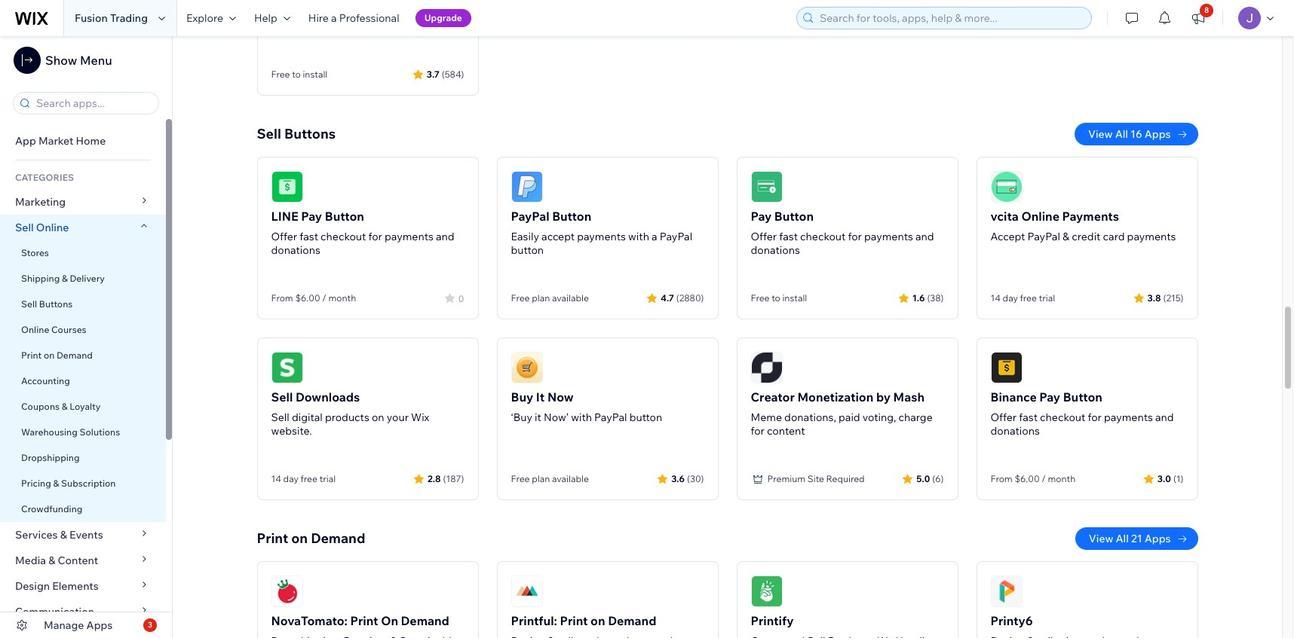 Task type: vqa. For each thing, say whether or not it's contained in the screenshot.
install related to 3.7 (584)
yes



Task type: locate. For each thing, give the bounding box(es) containing it.
payments
[[1062, 209, 1119, 224]]

offer inside binance pay button offer fast checkout for payments and donations
[[991, 411, 1017, 425]]

0 horizontal spatial month
[[328, 293, 356, 304]]

from for binance
[[991, 474, 1013, 485]]

& for delivery
[[62, 273, 68, 284]]

0 vertical spatial /
[[322, 293, 326, 304]]

1 horizontal spatial from $6.00 / month
[[991, 474, 1076, 485]]

& left credit
[[1063, 230, 1069, 244]]

pay down pay button logo
[[751, 209, 772, 224]]

1 horizontal spatial 14 day free trial
[[991, 293, 1055, 304]]

1 horizontal spatial checkout
[[800, 230, 846, 244]]

paypal up 4.7 (2880)
[[660, 230, 692, 244]]

online inside sell online link
[[36, 221, 69, 235]]

apps right the 16
[[1145, 127, 1171, 141]]

month down binance pay button offer fast checkout for payments and donations
[[1048, 474, 1076, 485]]

0 horizontal spatial free
[[301, 474, 317, 485]]

fast down the line pay button logo on the top left of the page
[[300, 230, 318, 244]]

online left courses
[[21, 324, 49, 336]]

1 vertical spatial print on demand
[[257, 530, 365, 548]]

accounting link
[[0, 369, 166, 394]]

0 horizontal spatial from
[[271, 293, 293, 304]]

from up the sell downloads logo
[[271, 293, 293, 304]]

0 horizontal spatial offer
[[271, 230, 297, 244]]

button inside line pay button offer fast checkout for payments and donations
[[325, 209, 364, 224]]

0 horizontal spatial install
[[303, 69, 328, 80]]

help button
[[245, 0, 299, 36]]

sell buttons up the line pay button logo on the top left of the page
[[257, 125, 336, 143]]

on
[[44, 350, 55, 361], [372, 411, 384, 425], [291, 530, 308, 548], [591, 614, 605, 629]]

3.8 (215)
[[1147, 292, 1184, 304]]

digital
[[292, 411, 323, 425]]

0 horizontal spatial pay
[[301, 209, 322, 224]]

it
[[536, 390, 545, 405]]

plan for easily
[[532, 293, 550, 304]]

2 free plan available from the top
[[511, 474, 589, 485]]

/ for binance
[[1042, 474, 1046, 485]]

0 horizontal spatial trial
[[319, 474, 336, 485]]

now'
[[544, 411, 569, 425]]

& for content
[[48, 554, 55, 568]]

print inside sidebar element
[[21, 350, 42, 361]]

offer down the line
[[271, 230, 297, 244]]

1 vertical spatial to
[[772, 293, 780, 304]]

month for binance pay button
[[1048, 474, 1076, 485]]

pay right the line
[[301, 209, 322, 224]]

apps right manage at the left
[[86, 619, 113, 633]]

0 horizontal spatial with
[[571, 411, 592, 425]]

fusion trading
[[75, 11, 148, 25]]

1 horizontal spatial trial
[[1039, 293, 1055, 304]]

plan down it
[[532, 474, 550, 485]]

& inside 'link'
[[62, 273, 68, 284]]

& left loyalty
[[62, 401, 68, 413]]

0 vertical spatial buttons
[[284, 125, 336, 143]]

1 horizontal spatial install
[[782, 293, 807, 304]]

show menu
[[45, 53, 112, 68]]

products
[[325, 411, 369, 425]]

donations for binance
[[991, 425, 1040, 438]]

1 vertical spatial trial
[[319, 474, 336, 485]]

view left the 16
[[1088, 127, 1113, 141]]

available
[[552, 293, 589, 304], [552, 474, 589, 485]]

1 vertical spatial button
[[629, 411, 662, 425]]

0 vertical spatial 14 day free trial
[[991, 293, 1055, 304]]

button right the line
[[325, 209, 364, 224]]

day down accept
[[1003, 293, 1018, 304]]

checkout
[[321, 230, 366, 244], [800, 230, 846, 244], [1040, 411, 1085, 425]]

0 vertical spatial plan
[[532, 293, 550, 304]]

services & events
[[15, 529, 103, 542]]

1 vertical spatial with
[[571, 411, 592, 425]]

a inside paypal button easily accept payments with a paypal button
[[652, 230, 657, 244]]

view left 21
[[1089, 532, 1113, 546]]

pay inside binance pay button offer fast checkout for payments and donations
[[1039, 390, 1060, 405]]

0 vertical spatial print on demand
[[21, 350, 93, 361]]

offer down binance
[[991, 411, 1017, 425]]

install for 1.6 (38)
[[782, 293, 807, 304]]

1 vertical spatial sell buttons
[[21, 299, 73, 310]]

from right (6)
[[991, 474, 1013, 485]]

14 day free trial for payments
[[991, 293, 1055, 304]]

donations inside line pay button offer fast checkout for payments and donations
[[271, 244, 320, 257]]

'buy
[[511, 411, 532, 425]]

online
[[1021, 209, 1060, 224], [36, 221, 69, 235], [21, 324, 49, 336]]

paypal right now'
[[594, 411, 627, 425]]

1 horizontal spatial offer
[[751, 230, 777, 244]]

coupons & loyalty link
[[0, 394, 166, 420]]

1 horizontal spatial buttons
[[284, 125, 336, 143]]

wix
[[411, 411, 429, 425]]

your
[[387, 411, 409, 425]]

2 horizontal spatial checkout
[[1040, 411, 1085, 425]]

14 day free trial down website.
[[271, 474, 336, 485]]

14 right (38)
[[991, 293, 1001, 304]]

& right media
[[48, 554, 55, 568]]

paypal up easily
[[511, 209, 549, 224]]

0 vertical spatial a
[[331, 11, 337, 25]]

online down marketing
[[36, 221, 69, 235]]

donations down binance
[[991, 425, 1040, 438]]

charge
[[899, 411, 933, 425]]

online right vcita
[[1021, 209, 1060, 224]]

1 plan from the top
[[532, 293, 550, 304]]

0 vertical spatial to
[[292, 69, 301, 80]]

binance pay button logo image
[[991, 352, 1022, 384]]

1 vertical spatial available
[[552, 474, 589, 485]]

offer for line
[[271, 230, 297, 244]]

0 vertical spatial trial
[[1039, 293, 1055, 304]]

paypal inside buy it now 'buy it now' with paypal button
[[594, 411, 627, 425]]

month for line pay button
[[328, 293, 356, 304]]

easily
[[511, 230, 539, 244]]

1 available from the top
[[552, 293, 589, 304]]

1 horizontal spatial pay
[[751, 209, 772, 224]]

checkout inside binance pay button offer fast checkout for payments and donations
[[1040, 411, 1085, 425]]

sell buttons down shipping at the left top of the page
[[21, 299, 73, 310]]

install down hire
[[303, 69, 328, 80]]

apps
[[1145, 127, 1171, 141], [1145, 532, 1171, 546], [86, 619, 113, 633]]

0 horizontal spatial sell buttons
[[21, 299, 73, 310]]

0 horizontal spatial fast
[[300, 230, 318, 244]]

free down website.
[[301, 474, 317, 485]]

1 horizontal spatial print on demand
[[257, 530, 365, 548]]

all for print on demand
[[1116, 532, 1129, 546]]

online inside vcita online payments accept paypal & credit card payments
[[1021, 209, 1060, 224]]

0 horizontal spatial /
[[322, 293, 326, 304]]

1 horizontal spatial sell buttons
[[257, 125, 336, 143]]

creator monetization by mash meme donations, paid voting, charge for content
[[751, 390, 933, 438]]

pay right binance
[[1039, 390, 1060, 405]]

and inside binance pay button offer fast checkout for payments and donations
[[1155, 411, 1174, 425]]

button inside binance pay button offer fast checkout for payments and donations
[[1063, 390, 1102, 405]]

marketing link
[[0, 189, 166, 215]]

pay inside line pay button offer fast checkout for payments and donations
[[301, 209, 322, 224]]

(187)
[[443, 473, 464, 485]]

print on demand inside sidebar element
[[21, 350, 93, 361]]

0 vertical spatial month
[[328, 293, 356, 304]]

plan down easily
[[532, 293, 550, 304]]

on inside sell downloads sell digital products on your wix website.
[[372, 411, 384, 425]]

14 down website.
[[271, 474, 281, 485]]

0 vertical spatial available
[[552, 293, 589, 304]]

1 horizontal spatial button
[[629, 411, 662, 425]]

buttons inside sell buttons link
[[39, 299, 73, 310]]

0 vertical spatial from
[[271, 293, 293, 304]]

loyalty
[[70, 401, 101, 413]]

online for vcita
[[1021, 209, 1060, 224]]

0 horizontal spatial and
[[436, 230, 454, 244]]

free
[[271, 69, 290, 80], [511, 293, 530, 304], [751, 293, 770, 304], [511, 474, 530, 485]]

1 vertical spatial a
[[652, 230, 657, 244]]

print on demand up 'novatomato: print on demand logo'
[[257, 530, 365, 548]]

paypal button logo image
[[511, 171, 543, 203]]

button up accept
[[552, 209, 591, 224]]

hire a professional link
[[299, 0, 408, 36]]

sell down shipping at the left top of the page
[[21, 299, 37, 310]]

checkout inside line pay button offer fast checkout for payments and donations
[[321, 230, 366, 244]]

14 day free trial down accept
[[991, 293, 1055, 304]]

show
[[45, 53, 77, 68]]

offer down pay button logo
[[751, 230, 777, 244]]

payments inside line pay button offer fast checkout for payments and donations
[[385, 230, 434, 244]]

button for easily
[[511, 244, 544, 257]]

1 vertical spatial apps
[[1145, 532, 1171, 546]]

day for vcita
[[1003, 293, 1018, 304]]

8 button
[[1182, 0, 1215, 36]]

market
[[38, 134, 73, 148]]

from
[[271, 293, 293, 304], [991, 474, 1013, 485]]

button inside paypal button easily accept payments with a paypal button
[[511, 244, 544, 257]]

1 horizontal spatial month
[[1048, 474, 1076, 485]]

and inside line pay button offer fast checkout for payments and donations
[[436, 230, 454, 244]]

2 horizontal spatial donations
[[991, 425, 1040, 438]]

events
[[69, 529, 103, 542]]

1 horizontal spatial a
[[652, 230, 657, 244]]

3.7
[[427, 68, 440, 80]]

on inside sidebar element
[[44, 350, 55, 361]]

fast inside binance pay button offer fast checkout for payments and donations
[[1019, 411, 1038, 425]]

2 available from the top
[[552, 474, 589, 485]]

paypal
[[511, 209, 549, 224], [660, 230, 692, 244], [1028, 230, 1060, 244], [594, 411, 627, 425]]

available down now'
[[552, 474, 589, 485]]

1 vertical spatial buttons
[[39, 299, 73, 310]]

paypal button easily accept payments with a paypal button
[[511, 209, 692, 257]]

free right (2880)
[[751, 293, 770, 304]]

0 horizontal spatial from $6.00 / month
[[271, 293, 356, 304]]

show menu button
[[14, 47, 112, 74]]

and inside pay button offer fast checkout for payments and donations
[[916, 230, 934, 244]]

free
[[1020, 293, 1037, 304], [301, 474, 317, 485]]

0 horizontal spatial $6.00
[[295, 293, 320, 304]]

coupons & loyalty
[[21, 401, 101, 413]]

offer for binance
[[991, 411, 1017, 425]]

free down accept
[[1020, 293, 1037, 304]]

all left 21
[[1116, 532, 1129, 546]]

free down 'buy
[[511, 474, 530, 485]]

0 horizontal spatial donations
[[271, 244, 320, 257]]

fast down pay button logo
[[779, 230, 798, 244]]

offer inside line pay button offer fast checkout for payments and donations
[[271, 230, 297, 244]]

content
[[767, 425, 805, 438]]

fast down binance
[[1019, 411, 1038, 425]]

donations down the line
[[271, 244, 320, 257]]

demand inside sidebar element
[[57, 350, 93, 361]]

available down accept
[[552, 293, 589, 304]]

mash
[[893, 390, 925, 405]]

vcita online payments logo image
[[991, 171, 1022, 203]]

& left delivery
[[62, 273, 68, 284]]

2.8 (187)
[[428, 473, 464, 485]]

hire a professional
[[308, 11, 399, 25]]

day
[[1003, 293, 1018, 304], [283, 474, 299, 485]]

online for sell
[[36, 221, 69, 235]]

delivery
[[70, 273, 105, 284]]

1 horizontal spatial and
[[916, 230, 934, 244]]

free to install for 1.6 (38)
[[751, 293, 807, 304]]

buy it now 'buy it now' with paypal button
[[511, 390, 662, 425]]

1 horizontal spatial free to install
[[751, 293, 807, 304]]

1 horizontal spatial fast
[[779, 230, 798, 244]]

2 horizontal spatial offer
[[991, 411, 1017, 425]]

button down pay button logo
[[774, 209, 814, 224]]

sell buttons inside sidebar element
[[21, 299, 73, 310]]

free plan available down accept
[[511, 293, 589, 304]]

donations down pay button logo
[[751, 244, 800, 257]]

1 vertical spatial 14
[[271, 474, 281, 485]]

buttons up online courses
[[39, 299, 73, 310]]

0 horizontal spatial print on demand
[[21, 350, 93, 361]]

& right "pricing"
[[53, 478, 59, 489]]

1 vertical spatial view
[[1089, 532, 1113, 546]]

printify logo image
[[751, 576, 782, 608]]

fast for line
[[300, 230, 318, 244]]

0 horizontal spatial 14
[[271, 474, 281, 485]]

1 horizontal spatial free
[[1020, 293, 1037, 304]]

0 horizontal spatial buttons
[[39, 299, 73, 310]]

0 vertical spatial free to install
[[271, 69, 328, 80]]

buttons up the line pay button logo on the top left of the page
[[284, 125, 336, 143]]

sell downloads logo image
[[271, 352, 303, 384]]

0 vertical spatial free
[[1020, 293, 1037, 304]]

print up accounting
[[21, 350, 42, 361]]

1 horizontal spatial day
[[1003, 293, 1018, 304]]

free right 0
[[511, 293, 530, 304]]

printy6 logo image
[[991, 576, 1022, 608]]

3
[[148, 621, 152, 630]]

1 vertical spatial month
[[1048, 474, 1076, 485]]

3.6
[[671, 473, 685, 485]]

0 horizontal spatial button
[[511, 244, 544, 257]]

menu
[[80, 53, 112, 68]]

1 horizontal spatial with
[[628, 230, 649, 244]]

0 vertical spatial free plan available
[[511, 293, 589, 304]]

sidebar element
[[0, 36, 173, 639]]

solutions
[[80, 427, 120, 438]]

install up creator monetization by mash logo
[[782, 293, 807, 304]]

2 horizontal spatial fast
[[1019, 411, 1038, 425]]

1 vertical spatial plan
[[532, 474, 550, 485]]

online courses
[[21, 324, 86, 336]]

day down website.
[[283, 474, 299, 485]]

to up creator monetization by mash logo
[[772, 293, 780, 304]]

view for print on demand
[[1089, 532, 1113, 546]]

demand
[[57, 350, 93, 361], [311, 530, 365, 548], [401, 614, 449, 629], [608, 614, 656, 629]]

0 vertical spatial $6.00
[[295, 293, 320, 304]]

1 horizontal spatial 14
[[991, 293, 1001, 304]]

free to install
[[271, 69, 328, 80], [751, 293, 807, 304]]

offer
[[271, 230, 297, 244], [751, 230, 777, 244], [991, 411, 1017, 425]]

$6.00 for line
[[295, 293, 320, 304]]

print on demand down online courses
[[21, 350, 93, 361]]

14
[[991, 293, 1001, 304], [271, 474, 281, 485]]

pay for line
[[301, 209, 322, 224]]

stores link
[[0, 241, 166, 266]]

free to install up creator monetization by mash logo
[[751, 293, 807, 304]]

0 vertical spatial from $6.00 / month
[[271, 293, 356, 304]]

on
[[381, 614, 398, 629]]

button inside buy it now 'buy it now' with paypal button
[[629, 411, 662, 425]]

fast
[[300, 230, 318, 244], [779, 230, 798, 244], [1019, 411, 1038, 425]]

shipping & delivery
[[21, 273, 105, 284]]

and for line pay button
[[436, 230, 454, 244]]

Search apps... field
[[32, 93, 154, 114]]

services
[[15, 529, 58, 542]]

upgrade
[[424, 12, 462, 23]]

all left the 16
[[1115, 127, 1128, 141]]

to down 'help' button
[[292, 69, 301, 80]]

0 vertical spatial with
[[628, 230, 649, 244]]

(30)
[[687, 473, 704, 485]]

1 vertical spatial day
[[283, 474, 299, 485]]

1 vertical spatial free
[[301, 474, 317, 485]]

0 horizontal spatial checkout
[[321, 230, 366, 244]]

print up 'novatomato: print on demand logo'
[[257, 530, 288, 548]]

0 horizontal spatial a
[[331, 11, 337, 25]]

communication
[[15, 606, 97, 619]]

& left events
[[60, 529, 67, 542]]

1 vertical spatial free to install
[[751, 293, 807, 304]]

month down line pay button offer fast checkout for payments and donations
[[328, 293, 356, 304]]

checkout inside pay button offer fast checkout for payments and donations
[[800, 230, 846, 244]]

novatomato: print on demand
[[271, 614, 449, 629]]

button right binance
[[1063, 390, 1102, 405]]

with inside buy it now 'buy it now' with paypal button
[[571, 411, 592, 425]]

to for 3.7
[[292, 69, 301, 80]]

print right printful:
[[560, 614, 588, 629]]

creator monetization by mash logo image
[[751, 352, 782, 384]]

1 vertical spatial $6.00
[[1015, 474, 1040, 485]]

for inside line pay button offer fast checkout for payments and donations
[[368, 230, 382, 244]]

accept
[[542, 230, 575, 244]]

to for 1.6
[[772, 293, 780, 304]]

2 vertical spatial apps
[[86, 619, 113, 633]]

0 vertical spatial button
[[511, 244, 544, 257]]

fast inside line pay button offer fast checkout for payments and donations
[[300, 230, 318, 244]]

printful:
[[511, 614, 557, 629]]

button inside pay button offer fast checkout for payments and donations
[[774, 209, 814, 224]]

from $6.00 / month for binance
[[991, 474, 1076, 485]]

on up accounting
[[44, 350, 55, 361]]

install
[[303, 69, 328, 80], [782, 293, 807, 304]]

1 free plan available from the top
[[511, 293, 589, 304]]

apps right 21
[[1145, 532, 1171, 546]]

1 vertical spatial free plan available
[[511, 474, 589, 485]]

0 vertical spatial 14
[[991, 293, 1001, 304]]

2 plan from the top
[[532, 474, 550, 485]]

free plan available for now
[[511, 474, 589, 485]]

0 vertical spatial all
[[1115, 127, 1128, 141]]

paypal right accept
[[1028, 230, 1060, 244]]

1 horizontal spatial to
[[772, 293, 780, 304]]

0 horizontal spatial free to install
[[271, 69, 328, 80]]

fast inside pay button offer fast checkout for payments and donations
[[779, 230, 798, 244]]

on left your
[[372, 411, 384, 425]]

free to install down hire
[[271, 69, 328, 80]]

trading
[[110, 11, 148, 25]]

buy
[[511, 390, 533, 405]]

apps for sell buttons
[[1145, 127, 1171, 141]]

pricing & subscription link
[[0, 471, 166, 497]]

1 horizontal spatial donations
[[751, 244, 800, 257]]

voting,
[[863, 411, 896, 425]]

0 horizontal spatial to
[[292, 69, 301, 80]]

printful: print on demand logo image
[[511, 576, 543, 608]]

2 horizontal spatial pay
[[1039, 390, 1060, 405]]

pay for binance
[[1039, 390, 1060, 405]]

1 vertical spatial all
[[1116, 532, 1129, 546]]

1 vertical spatial from $6.00 / month
[[991, 474, 1076, 485]]

donations inside binance pay button offer fast checkout for payments and donations
[[991, 425, 1040, 438]]

0 horizontal spatial 14 day free trial
[[271, 474, 336, 485]]

free down 'help' button
[[271, 69, 290, 80]]

manage
[[44, 619, 84, 633]]

0 vertical spatial view
[[1088, 127, 1113, 141]]

0 vertical spatial apps
[[1145, 127, 1171, 141]]

3.7 (584)
[[427, 68, 464, 80]]

1 vertical spatial install
[[782, 293, 807, 304]]

1 vertical spatial /
[[1042, 474, 1046, 485]]

2.8
[[428, 473, 441, 485]]

courses
[[51, 324, 86, 336]]

1 horizontal spatial $6.00
[[1015, 474, 1040, 485]]

pricing & subscription
[[21, 478, 116, 489]]

Search for tools, apps, help & more... field
[[815, 8, 1087, 29]]

free plan available down now'
[[511, 474, 589, 485]]

1 horizontal spatial /
[[1042, 474, 1046, 485]]

pay inside pay button offer fast checkout for payments and donations
[[751, 209, 772, 224]]



Task type: describe. For each thing, give the bounding box(es) containing it.
sell up the line pay button logo on the top left of the page
[[257, 125, 281, 143]]

3.6 (30)
[[671, 473, 704, 485]]

from $6.00 / month for line
[[271, 293, 356, 304]]

donations for line
[[271, 244, 320, 257]]

design
[[15, 580, 50, 594]]

checkout for binance pay button
[[1040, 411, 1085, 425]]

payments inside pay button offer fast checkout for payments and donations
[[864, 230, 913, 244]]

creator
[[751, 390, 795, 405]]

3.0 (1)
[[1158, 473, 1184, 485]]

free for payments
[[1020, 293, 1037, 304]]

printful: print on demand
[[511, 614, 656, 629]]

checkout for line pay button
[[321, 230, 366, 244]]

design elements link
[[0, 574, 166, 600]]

& inside vcita online payments accept paypal & credit card payments
[[1063, 230, 1069, 244]]

on up 'novatomato: print on demand logo'
[[291, 530, 308, 548]]

stores
[[21, 247, 49, 259]]

required
[[826, 474, 865, 485]]

5.0
[[917, 473, 930, 485]]

apps for print on demand
[[1145, 532, 1171, 546]]

view all 16 apps
[[1088, 127, 1171, 141]]

for inside creator monetization by mash meme donations, paid voting, charge for content
[[751, 425, 765, 438]]

day for sell
[[283, 474, 299, 485]]

sell up stores
[[15, 221, 34, 235]]

button inside paypal button easily accept payments with a paypal button
[[552, 209, 591, 224]]

meme
[[751, 411, 782, 425]]

fast for binance
[[1019, 411, 1038, 425]]

binance
[[991, 390, 1037, 405]]

pay button logo image
[[751, 171, 782, 203]]

& for events
[[60, 529, 67, 542]]

apps inside sidebar element
[[86, 619, 113, 633]]

& for subscription
[[53, 478, 59, 489]]

upgrade button
[[415, 9, 471, 27]]

payments inside paypal button easily accept payments with a paypal button
[[577, 230, 626, 244]]

services & events link
[[0, 523, 166, 548]]

21
[[1131, 532, 1142, 546]]

free for buy it now
[[511, 474, 530, 485]]

button for now
[[629, 411, 662, 425]]

home
[[76, 134, 106, 148]]

premium
[[767, 474, 805, 485]]

from for line
[[271, 293, 293, 304]]

payments inside binance pay button offer fast checkout for payments and donations
[[1104, 411, 1153, 425]]

trial for sell
[[319, 474, 336, 485]]

with inside paypal button easily accept payments with a paypal button
[[628, 230, 649, 244]]

donations,
[[784, 411, 836, 425]]

view for sell buttons
[[1088, 127, 1113, 141]]

vcita online payments accept paypal & credit card payments
[[991, 209, 1176, 244]]

14 day free trial for sell
[[271, 474, 336, 485]]

4.7
[[661, 292, 674, 304]]

binance pay button offer fast checkout for payments and donations
[[991, 390, 1174, 438]]

printify
[[751, 614, 794, 629]]

free plan available for easily
[[511, 293, 589, 304]]

8
[[1204, 5, 1209, 15]]

app market home link
[[0, 128, 166, 154]]

paypal inside vcita online payments accept paypal & credit card payments
[[1028, 230, 1060, 244]]

paid
[[839, 411, 860, 425]]

all for sell buttons
[[1115, 127, 1128, 141]]

buy it now logo image
[[511, 352, 543, 384]]

now
[[547, 390, 574, 405]]

communication link
[[0, 600, 166, 625]]

print left on
[[350, 614, 378, 629]]

sell down the sell downloads logo
[[271, 390, 293, 405]]

premium site required
[[767, 474, 865, 485]]

online inside online courses link
[[21, 324, 49, 336]]

pay button offer fast checkout for payments and donations
[[751, 209, 934, 257]]

sell left "digital"
[[271, 411, 289, 425]]

free for pay button
[[751, 293, 770, 304]]

and for binance pay button
[[1155, 411, 1174, 425]]

app market home
[[15, 134, 106, 148]]

(1)
[[1173, 473, 1184, 485]]

line
[[271, 209, 298, 224]]

print on demand link
[[0, 343, 166, 369]]

line pay button logo image
[[271, 171, 303, 203]]

sell downloads sell digital products on your wix website.
[[271, 390, 429, 438]]

(2880)
[[676, 292, 704, 304]]

& for loyalty
[[62, 401, 68, 413]]

hire
[[308, 11, 329, 25]]

sell buttons link
[[0, 292, 166, 317]]

1.6 (38)
[[912, 292, 944, 304]]

website.
[[271, 425, 312, 438]]

3.0
[[1158, 473, 1171, 485]]

warehousing
[[21, 427, 78, 438]]

manage apps
[[44, 619, 113, 633]]

offer inside pay button offer fast checkout for payments and donations
[[751, 230, 777, 244]]

card
[[1103, 230, 1125, 244]]

for inside binance pay button offer fast checkout for payments and donations
[[1088, 411, 1102, 425]]

accept
[[991, 230, 1025, 244]]

plan for now
[[532, 474, 550, 485]]

professional
[[339, 11, 399, 25]]

(38)
[[927, 292, 944, 304]]

14 for sell downloads
[[271, 474, 281, 485]]

trial for payments
[[1039, 293, 1055, 304]]

available for now
[[552, 474, 589, 485]]

4.7 (2880)
[[661, 292, 704, 304]]

novatomato:
[[271, 614, 348, 629]]

0 vertical spatial sell buttons
[[257, 125, 336, 143]]

warehousing solutions
[[21, 427, 120, 438]]

on right printful:
[[591, 614, 605, 629]]

$6.00 for binance
[[1015, 474, 1040, 485]]

payments inside vcita online payments accept paypal & credit card payments
[[1127, 230, 1176, 244]]

design elements
[[15, 580, 99, 594]]

view all 21 apps link
[[1075, 528, 1198, 551]]

1.6
[[912, 292, 925, 304]]

install for 3.7 (584)
[[303, 69, 328, 80]]

available for easily
[[552, 293, 589, 304]]

sell online link
[[0, 215, 166, 241]]

novatomato: print on demand logo image
[[271, 576, 303, 608]]

credit
[[1072, 230, 1101, 244]]

view all 16 apps link
[[1075, 123, 1198, 146]]

(6)
[[932, 473, 944, 485]]

sell online
[[15, 221, 69, 235]]

donations inside pay button offer fast checkout for payments and donations
[[751, 244, 800, 257]]

media
[[15, 554, 46, 568]]

free for sell
[[301, 474, 317, 485]]

3.8
[[1147, 292, 1161, 304]]

shipping & delivery link
[[0, 266, 166, 292]]

site
[[808, 474, 824, 485]]

16
[[1131, 127, 1142, 141]]

free to install for 3.7 (584)
[[271, 69, 328, 80]]

(215)
[[1163, 292, 1184, 304]]

media & content
[[15, 554, 98, 568]]

for inside pay button offer fast checkout for payments and donations
[[848, 230, 862, 244]]

it
[[535, 411, 541, 425]]

free for paypal button
[[511, 293, 530, 304]]

14 for vcita online payments
[[991, 293, 1001, 304]]

5.0 (6)
[[917, 473, 944, 485]]

/ for line
[[322, 293, 326, 304]]

crowdfunding link
[[0, 497, 166, 523]]



